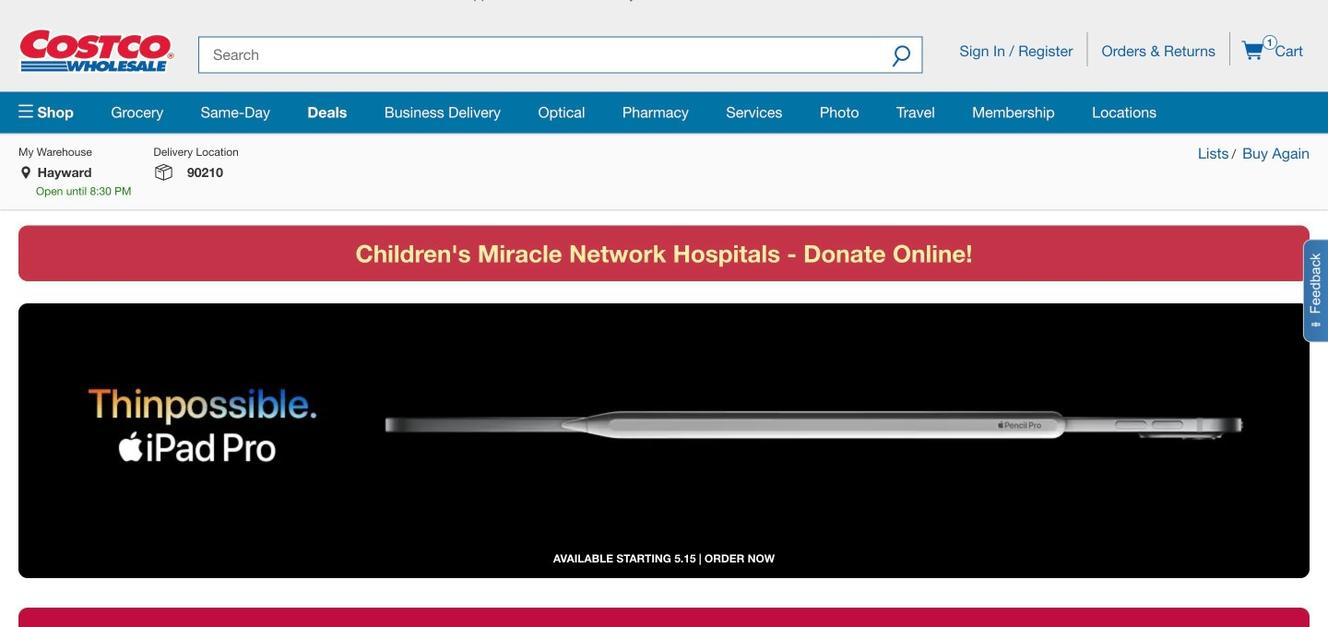 Task type: describe. For each thing, give the bounding box(es) containing it.
thinpossible. apple ipad pro image
[[18, 331, 1310, 539]]

search image
[[892, 45, 911, 71]]

main element
[[18, 92, 1310, 133]]



Task type: vqa. For each thing, say whether or not it's contained in the screenshot.
Next
no



Task type: locate. For each thing, give the bounding box(es) containing it.
Search text field
[[198, 36, 881, 73]]

costco us homepage image
[[18, 28, 175, 73]]

Search text field
[[198, 36, 881, 73]]



